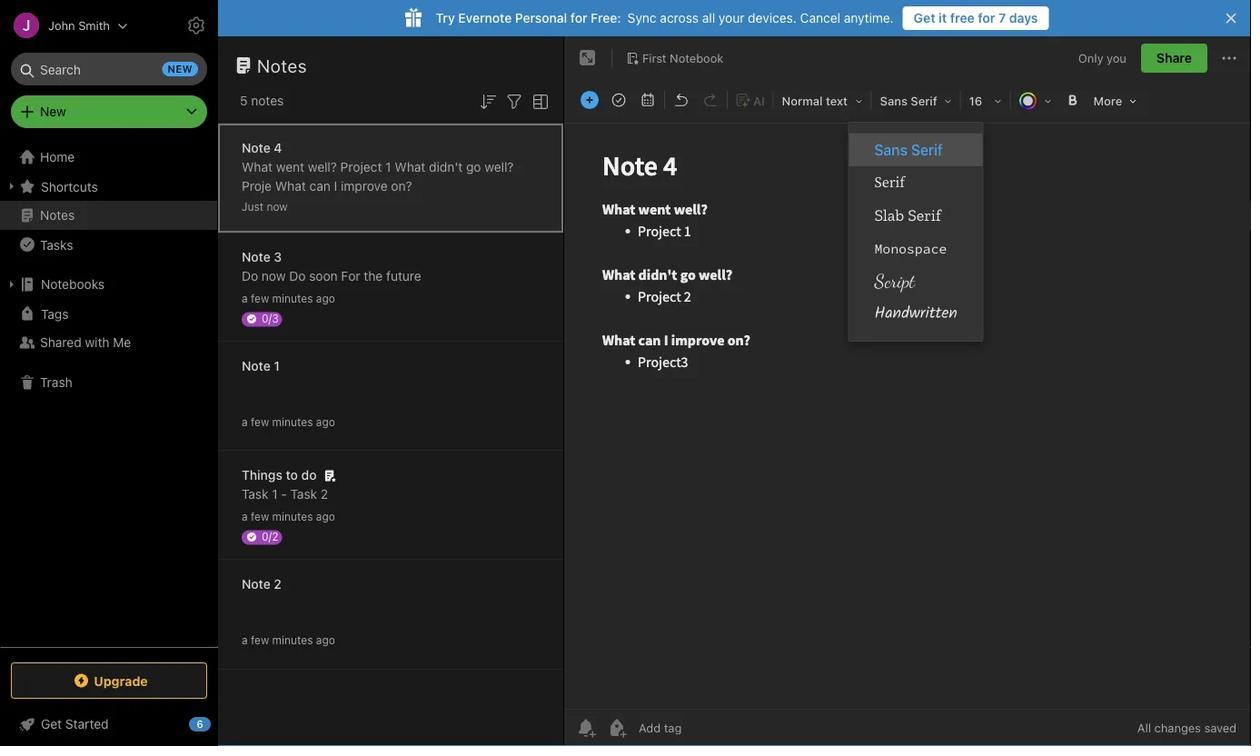Task type: describe. For each thing, give the bounding box(es) containing it.
things
[[242, 468, 283, 483]]

5
[[240, 93, 248, 108]]

get started
[[41, 717, 109, 732]]

handwritten
[[875, 300, 958, 326]]

4 minutes from the top
[[272, 634, 313, 647]]

settings image
[[185, 15, 207, 36]]

4 few from the top
[[251, 634, 269, 647]]

for for free:
[[571, 10, 588, 25]]

didn't
[[429, 160, 463, 175]]

note 3
[[242, 250, 282, 265]]

Add filters field
[[504, 89, 525, 113]]

shared with me
[[40, 335, 131, 350]]

serif up slab
[[875, 174, 906, 192]]

Note Editor text field
[[565, 124, 1252, 709]]

6
[[197, 719, 203, 730]]

saved
[[1205, 721, 1237, 735]]

1 task from the left
[[242, 487, 269, 502]]

across
[[660, 10, 699, 25]]

smith
[[78, 19, 110, 32]]

notebooks link
[[0, 270, 217, 299]]

3 few from the top
[[251, 510, 269, 523]]

calendar event image
[[635, 87, 661, 113]]

trash link
[[0, 368, 217, 397]]

normal
[[782, 94, 823, 108]]

Sort options field
[[477, 89, 499, 113]]

note 1
[[242, 359, 280, 374]]

7
[[999, 10, 1007, 25]]

notebook
[[670, 51, 724, 65]]

0/2
[[262, 530, 279, 543]]

get it free for 7 days
[[914, 10, 1039, 25]]

only
[[1079, 51, 1104, 65]]

1 do from the left
[[242, 269, 258, 284]]

script
[[875, 269, 916, 292]]

personal
[[515, 10, 568, 25]]

note for note 1
[[242, 359, 271, 374]]

5 notes
[[240, 93, 284, 108]]

expand note image
[[577, 47, 599, 69]]

script handwritten
[[875, 269, 958, 326]]

4 a from the top
[[242, 634, 248, 647]]

note 4
[[242, 140, 282, 155]]

slab
[[875, 205, 905, 225]]

tasks button
[[0, 230, 217, 259]]

2 few from the top
[[251, 416, 269, 429]]

note for note 4
[[242, 140, 271, 155]]

2 minutes from the top
[[272, 416, 313, 429]]

1 a from the top
[[242, 292, 248, 305]]

on?
[[391, 179, 412, 194]]

slab serif link
[[850, 199, 983, 232]]

Insert field
[[576, 87, 604, 113]]

View options field
[[525, 89, 552, 113]]

sans serif inside font family field
[[881, 94, 938, 108]]

text
[[826, 94, 848, 108]]

went
[[276, 160, 305, 175]]

john
[[48, 19, 75, 32]]

shortcuts
[[41, 179, 98, 194]]

sync
[[628, 10, 657, 25]]

project
[[341, 160, 382, 175]]

notebooks
[[41, 277, 105, 292]]

try
[[436, 10, 455, 25]]

2 horizontal spatial what
[[395, 160, 426, 175]]

More actions field
[[1219, 44, 1241, 73]]

evernote
[[459, 10, 512, 25]]

2 a from the top
[[242, 416, 248, 429]]

improve
[[341, 179, 388, 194]]

soon
[[309, 269, 338, 284]]

shortcuts button
[[0, 172, 217, 201]]

sans serif inside menu item
[[875, 141, 944, 159]]

sans serif link
[[850, 134, 983, 166]]

i
[[334, 179, 337, 194]]

get it free for 7 days button
[[903, 6, 1050, 30]]

3
[[274, 250, 282, 265]]

1 for task 1 - task 2
[[272, 487, 278, 502]]

0 vertical spatial notes
[[257, 55, 307, 76]]

16
[[970, 94, 983, 108]]

Font size field
[[963, 87, 1009, 114]]

for
[[341, 269, 361, 284]]

Heading level field
[[776, 87, 870, 114]]

home link
[[0, 143, 218, 172]]

shared with me link
[[0, 328, 217, 357]]

to
[[286, 468, 298, 483]]

0 horizontal spatial what
[[242, 160, 273, 175]]

only you
[[1079, 51, 1127, 65]]

first
[[643, 51, 667, 65]]

changes
[[1155, 721, 1202, 735]]

normal text
[[782, 94, 848, 108]]

share button
[[1142, 44, 1208, 73]]

1 horizontal spatial 2
[[321, 487, 328, 502]]

note window element
[[565, 36, 1252, 746]]

notes
[[251, 93, 284, 108]]

just
[[242, 200, 264, 213]]

the
[[364, 269, 383, 284]]

monospace link
[[850, 232, 983, 265]]

add a reminder image
[[575, 717, 597, 739]]

3 a few minutes ago from the top
[[242, 510, 335, 523]]

2 well? from the left
[[485, 160, 514, 175]]

1 minutes from the top
[[272, 292, 313, 305]]

all changes saved
[[1138, 721, 1237, 735]]

Font family field
[[874, 87, 959, 114]]

share
[[1157, 50, 1193, 65]]

first notebook
[[643, 51, 724, 65]]

4 a few minutes ago from the top
[[242, 634, 335, 647]]

for for 7
[[979, 10, 996, 25]]

sans serif menu item
[[850, 134, 983, 166]]



Task type: locate. For each thing, give the bounding box(es) containing it.
what up 'proje'
[[242, 160, 273, 175]]

a
[[242, 292, 248, 305], [242, 416, 248, 429], [242, 510, 248, 523], [242, 634, 248, 647]]

note down 0/3
[[242, 359, 271, 374]]

1
[[386, 160, 391, 175], [274, 359, 280, 374], [272, 487, 278, 502]]

2 right -
[[321, 487, 328, 502]]

2 ago from the top
[[316, 416, 335, 429]]

future
[[386, 269, 422, 284]]

get
[[914, 10, 936, 25], [41, 717, 62, 732]]

more
[[1094, 94, 1123, 108]]

1 left -
[[272, 487, 278, 502]]

1 vertical spatial sans
[[875, 141, 908, 159]]

3 minutes from the top
[[272, 510, 313, 523]]

go
[[466, 160, 481, 175]]

1 vertical spatial now
[[262, 269, 286, 284]]

all
[[1138, 721, 1152, 735]]

4
[[274, 140, 282, 155]]

0 horizontal spatial do
[[242, 269, 258, 284]]

few up 0/2
[[251, 510, 269, 523]]

note left 4
[[242, 140, 271, 155]]

things to do
[[242, 468, 317, 483]]

sans up 'sans serif' link
[[881, 94, 908, 108]]

upgrade
[[94, 673, 148, 688]]

1 few from the top
[[251, 292, 269, 305]]

note for note 3
[[242, 250, 271, 265]]

few up 0/3
[[251, 292, 269, 305]]

few
[[251, 292, 269, 305], [251, 416, 269, 429], [251, 510, 269, 523], [251, 634, 269, 647]]

1 vertical spatial notes
[[40, 208, 75, 223]]

notes up tasks
[[40, 208, 75, 223]]

1 up the on?
[[386, 160, 391, 175]]

free
[[951, 10, 975, 25]]

dropdown list menu
[[850, 134, 983, 330]]

note left 3
[[242, 250, 271, 265]]

minutes up to
[[272, 416, 313, 429]]

a few minutes ago
[[242, 292, 335, 305], [242, 416, 335, 429], [242, 510, 335, 523], [242, 634, 335, 647]]

a few minutes ago up 0/3
[[242, 292, 335, 305]]

trash
[[40, 375, 72, 390]]

0 vertical spatial now
[[267, 200, 288, 213]]

1 vertical spatial sans serif
[[875, 141, 944, 159]]

do
[[301, 468, 317, 483]]

More field
[[1088, 87, 1144, 114]]

sans serif up serif link
[[875, 141, 944, 159]]

note
[[242, 140, 271, 155], [242, 250, 271, 265], [242, 359, 271, 374], [242, 577, 271, 592]]

0 horizontal spatial 2
[[274, 577, 282, 592]]

1 a few minutes ago from the top
[[242, 292, 335, 305]]

new
[[40, 104, 66, 119]]

serif down serif link
[[909, 205, 942, 225]]

handwritten link
[[850, 297, 983, 330]]

1 vertical spatial 1
[[274, 359, 280, 374]]

get inside button
[[914, 10, 936, 25]]

a few minutes ago down task 1 - task 2
[[242, 510, 335, 523]]

sans serif
[[881, 94, 938, 108], [875, 141, 944, 159]]

new search field
[[24, 53, 198, 85]]

expand notebooks image
[[5, 277, 19, 292]]

0 horizontal spatial for
[[571, 10, 588, 25]]

2 vertical spatial 1
[[272, 487, 278, 502]]

2 do from the left
[[289, 269, 306, 284]]

0 horizontal spatial get
[[41, 717, 62, 732]]

well? right go
[[485, 160, 514, 175]]

me
[[113, 335, 131, 350]]

sans inside menu item
[[875, 141, 908, 159]]

new button
[[11, 95, 207, 128]]

0/3
[[262, 312, 279, 325]]

1 ago from the top
[[316, 292, 335, 305]]

you
[[1107, 51, 1127, 65]]

do down note 3
[[242, 269, 258, 284]]

what went well? project 1 what didn't go well? proje what can i improve on?
[[242, 160, 514, 194]]

serif inside font family field
[[911, 94, 938, 108]]

for inside button
[[979, 10, 996, 25]]

now for do
[[262, 269, 286, 284]]

can
[[310, 179, 331, 194]]

tree
[[0, 143, 218, 646]]

-
[[281, 487, 287, 502]]

days
[[1010, 10, 1039, 25]]

minutes up 0/3
[[272, 292, 313, 305]]

proje
[[242, 179, 272, 194]]

4 note from the top
[[242, 577, 271, 592]]

1 well? from the left
[[308, 160, 337, 175]]

bold image
[[1061, 87, 1086, 113]]

get for get started
[[41, 717, 62, 732]]

what down "went"
[[275, 179, 306, 194]]

3 a from the top
[[242, 510, 248, 523]]

serif link
[[850, 166, 983, 199]]

slab serif
[[875, 205, 942, 225]]

note for note 2
[[242, 577, 271, 592]]

task image
[[606, 87, 632, 113]]

get left started
[[41, 717, 62, 732]]

now
[[267, 200, 288, 213], [262, 269, 286, 284]]

for
[[571, 10, 588, 25], [979, 10, 996, 25]]

try evernote personal for free: sync across all your devices. cancel anytime.
[[436, 10, 894, 25]]

tags button
[[0, 299, 217, 328]]

monospace
[[875, 240, 948, 257]]

script link
[[850, 265, 983, 297]]

task down things
[[242, 487, 269, 502]]

Help and Learning task checklist field
[[0, 710, 218, 739]]

1 down 0/3
[[274, 359, 280, 374]]

undo image
[[669, 87, 695, 113]]

well? up can
[[308, 160, 337, 175]]

task
[[242, 487, 269, 502], [291, 487, 317, 502]]

first notebook button
[[620, 45, 730, 71]]

a down note 3
[[242, 292, 248, 305]]

your
[[719, 10, 745, 25]]

devices.
[[748, 10, 797, 25]]

few down note 2
[[251, 634, 269, 647]]

1 for from the left
[[571, 10, 588, 25]]

a down things
[[242, 510, 248, 523]]

a few minutes ago up to
[[242, 416, 335, 429]]

0 vertical spatial sans
[[881, 94, 908, 108]]

click to collapse image
[[211, 713, 225, 735]]

1 vertical spatial 2
[[274, 577, 282, 592]]

3 ago from the top
[[316, 510, 335, 523]]

notes up the notes
[[257, 55, 307, 76]]

upgrade button
[[11, 663, 207, 699]]

home
[[40, 150, 75, 165]]

2 a few minutes ago from the top
[[242, 416, 335, 429]]

now right just
[[267, 200, 288, 213]]

for left free:
[[571, 10, 588, 25]]

for left 7
[[979, 10, 996, 25]]

note 2
[[242, 577, 282, 592]]

task down do
[[291, 487, 317, 502]]

Account field
[[0, 7, 128, 44]]

do left soon
[[289, 269, 306, 284]]

2 note from the top
[[242, 250, 271, 265]]

1 horizontal spatial well?
[[485, 160, 514, 175]]

add tag image
[[606, 717, 628, 739]]

1 horizontal spatial task
[[291, 487, 317, 502]]

started
[[65, 717, 109, 732]]

it
[[939, 10, 948, 25]]

1 note from the top
[[242, 140, 271, 155]]

few up things
[[251, 416, 269, 429]]

0 horizontal spatial well?
[[308, 160, 337, 175]]

sans serif up the sans serif menu item at the right of page
[[881, 94, 938, 108]]

0 vertical spatial 1
[[386, 160, 391, 175]]

0 vertical spatial 2
[[321, 487, 328, 502]]

now down 3
[[262, 269, 286, 284]]

0 vertical spatial get
[[914, 10, 936, 25]]

add filters image
[[504, 91, 525, 113]]

john smith
[[48, 19, 110, 32]]

get for get it free for 7 days
[[914, 10, 936, 25]]

1 vertical spatial get
[[41, 717, 62, 732]]

1 horizontal spatial do
[[289, 269, 306, 284]]

0 vertical spatial sans serif
[[881, 94, 938, 108]]

free:
[[591, 10, 622, 25]]

notes inside tree
[[40, 208, 75, 223]]

Font color field
[[1013, 87, 1059, 114]]

more actions image
[[1219, 47, 1241, 69]]

1 for note 1
[[274, 359, 280, 374]]

what up the on?
[[395, 160, 426, 175]]

a few minutes ago down note 2
[[242, 634, 335, 647]]

0 horizontal spatial task
[[242, 487, 269, 502]]

cancel
[[801, 10, 841, 25]]

get inside help and learning task checklist field
[[41, 717, 62, 732]]

1 horizontal spatial notes
[[257, 55, 307, 76]]

serif up 'sans serif' link
[[911, 94, 938, 108]]

minutes down task 1 - task 2
[[272, 510, 313, 523]]

shared
[[40, 335, 82, 350]]

2 for from the left
[[979, 10, 996, 25]]

Add tag field
[[637, 720, 774, 736]]

tasks
[[40, 237, 73, 252]]

1 horizontal spatial for
[[979, 10, 996, 25]]

all
[[703, 10, 716, 25]]

notes link
[[0, 201, 217, 230]]

1 inside the what went well? project 1 what didn't go well? proje what can i improve on?
[[386, 160, 391, 175]]

sans inside font family field
[[881, 94, 908, 108]]

minutes down note 2
[[272, 634, 313, 647]]

anytime.
[[844, 10, 894, 25]]

a up things
[[242, 416, 248, 429]]

get left it
[[914, 10, 936, 25]]

a down note 2
[[242, 634, 248, 647]]

2 down 0/2
[[274, 577, 282, 592]]

4 ago from the top
[[316, 634, 335, 647]]

1 horizontal spatial get
[[914, 10, 936, 25]]

new
[[168, 63, 193, 75]]

note down 0/2
[[242, 577, 271, 592]]

with
[[85, 335, 110, 350]]

3 note from the top
[[242, 359, 271, 374]]

do now do soon for the future
[[242, 269, 422, 284]]

tags
[[41, 306, 69, 321]]

sans
[[881, 94, 908, 108], [875, 141, 908, 159]]

1 horizontal spatial what
[[275, 179, 306, 194]]

0 horizontal spatial notes
[[40, 208, 75, 223]]

what
[[242, 160, 273, 175], [395, 160, 426, 175], [275, 179, 306, 194]]

sans up serif link
[[875, 141, 908, 159]]

serif up serif link
[[912, 141, 944, 159]]

2 task from the left
[[291, 487, 317, 502]]

serif inside menu item
[[912, 141, 944, 159]]

Search text field
[[24, 53, 195, 85]]

tree containing home
[[0, 143, 218, 646]]

now for just
[[267, 200, 288, 213]]



Task type: vqa. For each thing, say whether or not it's contained in the screenshot.
'Try Evernote Personal for Free: Sync across all your devices. Cancel anytime.'
yes



